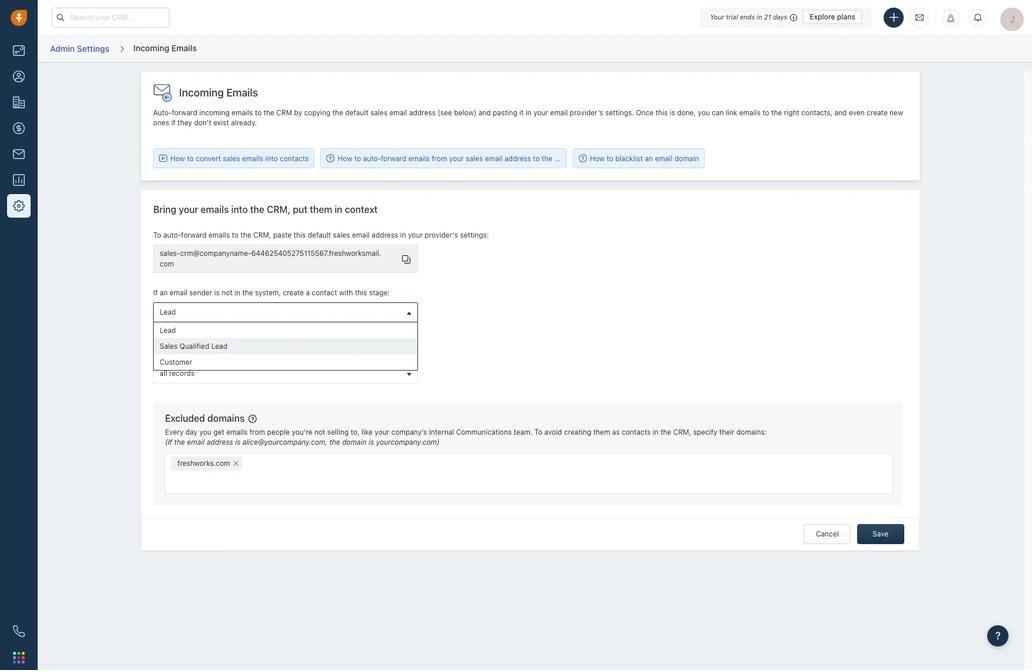 Task type: describe. For each thing, give the bounding box(es) containing it.
the left the by
[[264, 108, 274, 117]]

× button
[[230, 457, 242, 470]]

is left already
[[204, 350, 210, 359]]

phone image
[[13, 626, 25, 638]]

from for your
[[432, 154, 447, 163]]

crm, left 'put'
[[267, 205, 291, 215]]

0 horizontal spatial incoming
[[134, 43, 169, 53]]

the left specify
[[661, 428, 672, 437]]

get
[[214, 428, 224, 437]]

right
[[784, 108, 800, 117]]

crm inside "link"
[[555, 154, 571, 163]]

(see
[[438, 108, 452, 117]]

crm@companyname-
[[180, 249, 252, 258]]

customer option
[[154, 355, 418, 371]]

as
[[613, 428, 620, 437]]

creating
[[564, 428, 592, 437]]

crm, right already
[[246, 350, 264, 359]]

how to convert sales emails into contacts link
[[159, 154, 309, 164]]

an inside how to blacklist an email domain link
[[645, 154, 653, 163]]

new
[[890, 108, 904, 117]]

0 horizontal spatial an
[[160, 289, 168, 297]]

excluded
[[165, 414, 205, 424]]

is down like
[[369, 438, 374, 447]]

0 horizontal spatial into
[[231, 205, 248, 215]]

crm inside auto-forward incoming emails to the crm by copying the default sales email address (see below) and pasting it in your email provider's settings. once this is done, you can link emails to the right contacts, and even create new ones if they don't exist already.
[[276, 108, 292, 117]]

email down com
[[170, 289, 187, 297]]

company's
[[392, 428, 427, 437]]

0 vertical spatial incoming emails
[[134, 43, 197, 53]]

every day you get emails from people you're not selling to, like your company's internal communications team. to avoid creating them as contacts in the crm, specify their domains: (if the email address is alice@yourcompany.com, the domain is yourcompany.com)
[[165, 428, 767, 447]]

1 horizontal spatial this
[[355, 289, 367, 297]]

save button
[[858, 525, 905, 545]]

sales qualified lead option
[[154, 339, 418, 355]]

this inside auto-forward incoming emails to the crm by copying the default sales email address (see below) and pasting it in your email provider's settings. once this is done, you can link emails to the right contacts, and even create new ones if they don't exist already.
[[656, 108, 668, 117]]

exist
[[213, 118, 229, 127]]

auto- inside "link"
[[363, 154, 381, 163]]

sales qualified lead
[[160, 342, 228, 351]]

1 horizontal spatial into
[[265, 154, 278, 163]]

in left context
[[335, 205, 343, 215]]

0 vertical spatial domain
[[675, 154, 699, 163]]

freshworks.com
[[177, 460, 230, 468]]

ones
[[153, 118, 169, 127]]

done,
[[678, 108, 696, 117]]

system,
[[255, 289, 281, 297]]

if for if an email sender is not in the system, create a contact with this stage:
[[153, 289, 158, 297]]

by
[[294, 108, 302, 117]]

cancel
[[816, 530, 839, 539]]

21
[[765, 13, 772, 21]]

contacts inside "every day you get emails from people you're not selling to, like your company's internal communications team. to avoid creating them as contacts in the crm, specify their domains: (if the email address is alice@yourcompany.com, the domain is yourcompany.com)"
[[622, 428, 651, 437]]

644625405275115567.freshworksmail.
[[252, 249, 381, 258]]

is up × button at the bottom left
[[235, 438, 241, 447]]

forward inside auto-forward incoming emails to the crm by copying the default sales email address (see below) and pasting it in your email provider's settings. once this is done, you can link emails to the right contacts, and even create new ones if they don't exist already.
[[172, 108, 197, 117]]

settings.
[[606, 108, 634, 117]]

if
[[171, 118, 176, 127]]

their
[[720, 428, 735, 437]]

1 vertical spatial create
[[283, 289, 304, 297]]

all
[[160, 370, 167, 378]]

(if
[[165, 438, 172, 447]]

you inside "every day you get emails from people you're not selling to, like your company's internal communications team. to avoid creating them as contacts in the crm, specify their domains: (if the email address is alice@yourcompany.com, the domain is yourcompany.com)"
[[200, 428, 212, 437]]

to up already.
[[255, 108, 262, 117]]

your inside auto-forward incoming emails to the crm by copying the default sales email address (see below) and pasting it in your email provider's settings. once this is done, you can link emails to the right contacts, and even create new ones if they don't exist already.
[[534, 108, 549, 117]]

admin
[[50, 43, 75, 53]]

domains:
[[737, 428, 767, 437]]

communications
[[456, 428, 512, 437]]

like
[[362, 428, 373, 437]]

to auto-forward emails to the crm, paste this default sales email address in your provider's settings:
[[153, 231, 489, 240]]

they
[[178, 118, 192, 127]]

auto-
[[153, 108, 172, 117]]

from for people
[[250, 428, 265, 437]]

create inside auto-forward incoming emails to the crm by copying the default sales email address (see below) and pasting it in your email provider's settings. once this is done, you can link emails to the right contacts, and even create new ones if they don't exist already.
[[867, 108, 888, 117]]

1 vertical spatial link
[[266, 350, 277, 359]]

it
[[520, 108, 524, 117]]

to up crm@companyname-
[[232, 231, 239, 240]]

sales
[[160, 342, 178, 351]]

admin settings
[[50, 43, 109, 53]]

stage:
[[369, 289, 390, 297]]

the down bring your emails into the crm, put them in context
[[241, 231, 251, 240]]

×
[[233, 457, 239, 470]]

you inside auto-forward incoming emails to the crm by copying the default sales email address (see below) and pasting it in your email provider's settings. once this is done, you can link emails to the right contacts, and even create new ones if they don't exist already.
[[698, 108, 710, 117]]

phone element
[[7, 620, 31, 644]]

to up all records button
[[299, 350, 306, 359]]

in left provider's
[[400, 231, 406, 240]]

bring your emails into the crm, put them in context
[[153, 205, 378, 215]]

selling
[[327, 428, 349, 437]]

domains
[[207, 414, 245, 424]]

domain inside "every day you get emails from people you're not selling to, like your company's internal communications team. to avoid creating them as contacts in the crm, specify their domains: (if the email address is alice@yourcompany.com, the domain is yourcompany.com)"
[[342, 438, 367, 447]]

if for if email sender is already in crm, link email to
[[153, 350, 158, 359]]

1 vertical spatial emails
[[227, 87, 258, 99]]

com
[[160, 260, 174, 269]]

copying
[[304, 108, 331, 117]]

email left provider's
[[551, 108, 568, 117]]

1 and from the left
[[479, 108, 491, 117]]

your inside "every day you get emails from people you're not selling to, like your company's internal communications team. to avoid creating them as contacts in the crm, specify their domains: (if the email address is alice@yourcompany.com, the domain is yourcompany.com)"
[[375, 428, 390, 437]]

team.
[[514, 428, 533, 437]]

email down context
[[352, 231, 370, 240]]

0 horizontal spatial contacts
[[280, 154, 309, 163]]

lead button
[[153, 303, 418, 323]]

to inside how to convert sales emails into contacts link
[[187, 154, 194, 163]]

even
[[849, 108, 865, 117]]

explore plans link
[[804, 10, 862, 24]]

specify
[[694, 428, 718, 437]]

your right bring at the left
[[179, 205, 198, 215]]

trial
[[727, 13, 738, 21]]

sales-crm@companyname-644625405275115567.freshworksmail. com
[[160, 249, 381, 269]]

to,
[[351, 428, 360, 437]]

0 horizontal spatial not
[[222, 289, 233, 297]]

cancel button
[[804, 525, 851, 545]]

every
[[165, 428, 184, 437]]

1 vertical spatial incoming emails
[[179, 87, 258, 99]]

contacts,
[[802, 108, 833, 117]]

email up all
[[160, 350, 177, 359]]

how to convert sales emails into contacts
[[170, 154, 309, 163]]

your inside "link"
[[449, 154, 464, 163]]

them inside "every day you get emails from people you're not selling to, like your company's internal communications team. to avoid creating them as contacts in the crm, specify their domains: (if the email address is alice@yourcompany.com, the domain is yourcompany.com)"
[[594, 428, 611, 437]]

email left (see
[[390, 108, 407, 117]]

0 horizontal spatial emails
[[172, 43, 197, 53]]

settings:
[[460, 231, 489, 240]]

1 vertical spatial default
[[308, 231, 331, 240]]

with
[[339, 289, 353, 297]]

to inside how to blacklist an email domain link
[[607, 154, 614, 163]]

1 vertical spatial sender
[[179, 350, 202, 359]]

crm, left paste
[[253, 231, 271, 240]]

0 vertical spatial sender
[[189, 289, 212, 297]]



Task type: vqa. For each thing, say whether or not it's contained in the screenshot.
incoming
yes



Task type: locate. For each thing, give the bounding box(es) containing it.
1 horizontal spatial an
[[645, 154, 653, 163]]

1 vertical spatial into
[[231, 205, 248, 215]]

address inside "every day you get emails from people you're not selling to, like your company's internal communications team. to avoid creating them as contacts in the crm, specify their domains: (if the email address is alice@yourcompany.com, the domain is yourcompany.com)"
[[207, 438, 233, 447]]

can
[[712, 108, 724, 117]]

them
[[310, 205, 332, 215], [594, 428, 611, 437]]

0 horizontal spatial default
[[308, 231, 331, 240]]

Search your CRM... text field
[[52, 7, 170, 27]]

1 how from the left
[[170, 154, 185, 163]]

to left 'avoid'
[[535, 428, 543, 437]]

1 horizontal spatial from
[[432, 154, 447, 163]]

1 vertical spatial you
[[200, 428, 212, 437]]

1 vertical spatial auto-
[[163, 231, 181, 240]]

0 horizontal spatial crm
[[276, 108, 292, 117]]

1 horizontal spatial and
[[835, 108, 847, 117]]

0 horizontal spatial to
[[153, 231, 161, 240]]

auto-
[[363, 154, 381, 163], [163, 231, 181, 240]]

0 horizontal spatial link
[[266, 350, 277, 359]]

your
[[534, 108, 549, 117], [449, 154, 464, 163], [179, 205, 198, 215], [408, 231, 423, 240], [375, 428, 390, 437]]

to left right
[[763, 108, 770, 117]]

1 vertical spatial not
[[315, 428, 325, 437]]

1 vertical spatial from
[[250, 428, 265, 437]]

how for how to blacklist an email domain
[[590, 154, 605, 163]]

domain
[[675, 154, 699, 163], [342, 438, 367, 447]]

sales inside "link"
[[466, 154, 483, 163]]

incoming down search your crm... text box
[[134, 43, 169, 53]]

0 vertical spatial not
[[222, 289, 233, 297]]

1 vertical spatial if
[[153, 350, 158, 359]]

auto-forward incoming emails to the crm by copying the default sales email address (see below) and pasting it in your email provider's settings. once this is done, you can link emails to the right contacts, and even create new ones if they don't exist already.
[[153, 108, 904, 127]]

address down context
[[372, 231, 398, 240]]

0 horizontal spatial you
[[200, 428, 212, 437]]

1 vertical spatial forward
[[381, 154, 407, 163]]

2 vertical spatial lead
[[211, 342, 228, 351]]

crm, inside "every day you get emails from people you're not selling to, like your company's internal communications team. to avoid creating them as contacts in the crm, specify their domains: (if the email address is alice@yourcompany.com, the domain is yourcompany.com)"
[[674, 428, 692, 437]]

address left (see
[[409, 108, 436, 117]]

1 horizontal spatial you
[[698, 108, 710, 117]]

1 if from the top
[[153, 289, 158, 297]]

sales inside auto-forward incoming emails to the crm by copying the default sales email address (see below) and pasting it in your email provider's settings. once this is done, you can link emails to the right contacts, and even create new ones if they don't exist already.
[[371, 108, 388, 117]]

1 vertical spatial this
[[294, 231, 306, 240]]

already.
[[231, 118, 257, 127]]

provider's
[[570, 108, 604, 117]]

to up context
[[355, 154, 361, 163]]

if email sender is already in crm, link email to
[[153, 350, 306, 359]]

0 horizontal spatial how
[[170, 154, 185, 163]]

default
[[345, 108, 369, 117], [308, 231, 331, 240]]

2 and from the left
[[835, 108, 847, 117]]

0 vertical spatial link
[[726, 108, 738, 117]]

paste
[[273, 231, 292, 240]]

the
[[264, 108, 274, 117], [333, 108, 343, 117], [772, 108, 782, 117], [542, 154, 553, 163], [250, 205, 265, 215], [241, 231, 251, 240], [242, 289, 253, 297], [661, 428, 672, 437], [174, 438, 185, 447], [330, 438, 340, 447]]

is
[[670, 108, 676, 117], [214, 289, 220, 297], [204, 350, 210, 359], [235, 438, 241, 447], [369, 438, 374, 447]]

alice@yourcompany.com,
[[243, 438, 328, 447]]

customer
[[160, 358, 192, 367]]

how for how to auto-forward emails from your sales email address to the crm
[[338, 154, 353, 163]]

in inside auto-forward incoming emails to the crm by copying the default sales email address (see below) and pasting it in your email provider's settings. once this is done, you can link emails to the right contacts, and even create new ones if they don't exist already.
[[526, 108, 532, 117]]

your
[[711, 13, 725, 21]]

1 horizontal spatial default
[[345, 108, 369, 117]]

day
[[186, 428, 198, 437]]

is left done,
[[670, 108, 676, 117]]

address down get
[[207, 438, 233, 447]]

context
[[345, 205, 378, 215]]

how left blacklist
[[590, 154, 605, 163]]

email inside "link"
[[485, 154, 503, 163]]

you're
[[292, 428, 313, 437]]

1 vertical spatial domain
[[342, 438, 367, 447]]

default up 644625405275115567.freshworksmail. on the left top
[[308, 231, 331, 240]]

domain down to,
[[342, 438, 367, 447]]

list box containing lead
[[154, 323, 418, 371]]

freshworks switcher image
[[13, 653, 25, 664]]

sales-
[[160, 249, 180, 258]]

link right can
[[726, 108, 738, 117]]

0 vertical spatial forward
[[172, 108, 197, 117]]

2 how from the left
[[338, 154, 353, 163]]

them left as
[[594, 428, 611, 437]]

plans
[[838, 12, 856, 21]]

into
[[265, 154, 278, 163], [231, 205, 248, 215]]

1 vertical spatial to
[[535, 428, 543, 437]]

incoming
[[134, 43, 169, 53], [179, 87, 224, 99]]

this right once
[[656, 108, 668, 117]]

email
[[390, 108, 407, 117], [551, 108, 568, 117], [485, 154, 503, 163], [655, 154, 673, 163], [352, 231, 370, 240], [170, 289, 187, 297], [160, 350, 177, 359], [279, 350, 297, 359], [187, 438, 205, 447]]

not left 'system,'
[[222, 289, 233, 297]]

forward inside "link"
[[381, 154, 407, 163]]

None search field
[[242, 457, 257, 471]]

2 vertical spatial forward
[[181, 231, 207, 240]]

1 horizontal spatial to
[[535, 428, 543, 437]]

2 horizontal spatial how
[[590, 154, 605, 163]]

yourcompany.com)
[[376, 438, 440, 447]]

1 horizontal spatial link
[[726, 108, 738, 117]]

once
[[636, 108, 654, 117]]

1 vertical spatial crm
[[555, 154, 571, 163]]

the left right
[[772, 108, 782, 117]]

to left blacklist
[[607, 154, 614, 163]]

click to learn how to exclude email domains image
[[248, 415, 257, 424]]

below)
[[454, 108, 477, 117]]

0 vertical spatial lead
[[160, 308, 176, 317]]

incoming up incoming in the left of the page
[[179, 87, 224, 99]]

your right it on the top of page
[[534, 108, 549, 117]]

1 horizontal spatial how
[[338, 154, 353, 163]]

contact
[[312, 289, 337, 297]]

1 horizontal spatial auto-
[[363, 154, 381, 163]]

1 horizontal spatial emails
[[227, 87, 258, 99]]

emails
[[172, 43, 197, 53], [227, 87, 258, 99]]

ends
[[740, 13, 755, 21]]

you
[[698, 108, 710, 117], [200, 428, 212, 437]]

how inside "link"
[[338, 154, 353, 163]]

0 vertical spatial emails
[[172, 43, 197, 53]]

1 vertical spatial them
[[594, 428, 611, 437]]

in inside "every day you get emails from people you're not selling to, like your company's internal communications team. to avoid creating them as contacts in the crm, specify their domains: (if the email address is alice@yourcompany.com, the domain is yourcompany.com)"
[[653, 428, 659, 437]]

0 horizontal spatial create
[[283, 289, 304, 297]]

address inside auto-forward incoming emails to the crm by copying the default sales email address (see below) and pasting it in your email provider's settings. once this is done, you can link emails to the right contacts, and even create new ones if they don't exist already.
[[409, 108, 436, 117]]

0 horizontal spatial from
[[250, 428, 265, 437]]

0 vertical spatial crm
[[276, 108, 292, 117]]

into up bring your emails into the crm, put them in context
[[265, 154, 278, 163]]

if an email sender is not in the system, create a contact with this stage:
[[153, 289, 390, 297]]

explore plans
[[810, 12, 856, 21]]

0 vertical spatial create
[[867, 108, 888, 117]]

sender up records
[[179, 350, 202, 359]]

0 vertical spatial into
[[265, 154, 278, 163]]

the right "(if"
[[174, 438, 185, 447]]

1 vertical spatial contacts
[[622, 428, 651, 437]]

0 horizontal spatial auto-
[[163, 231, 181, 240]]

1 horizontal spatial crm
[[555, 154, 571, 163]]

into up crm@companyname-
[[231, 205, 248, 215]]

your right like
[[375, 428, 390, 437]]

0 vertical spatial auto-
[[363, 154, 381, 163]]

incoming
[[199, 108, 230, 117]]

them right 'put'
[[310, 205, 332, 215]]

email down day
[[187, 438, 205, 447]]

this right paste
[[294, 231, 306, 240]]

0 vertical spatial you
[[698, 108, 710, 117]]

how up context
[[338, 154, 353, 163]]

from inside "every day you get emails from people you're not selling to, like your company's internal communications team. to avoid creating them as contacts in the crm, specify their domains: (if the email address is alice@yourcompany.com, the domain is yourcompany.com)"
[[250, 428, 265, 437]]

your down below)
[[449, 154, 464, 163]]

how left 'convert'
[[170, 154, 185, 163]]

admin settings link
[[49, 39, 110, 58]]

a
[[306, 289, 310, 297]]

1 horizontal spatial incoming
[[179, 87, 224, 99]]

in left 'system,'
[[235, 289, 240, 297]]

sender
[[189, 289, 212, 297], [179, 350, 202, 359]]

0 vertical spatial from
[[432, 154, 447, 163]]

to inside "every day you get emails from people you're not selling to, like your company's internal communications team. to avoid creating them as contacts in the crm, specify their domains: (if the email address is alice@yourcompany.com, the domain is yourcompany.com)"
[[535, 428, 543, 437]]

email image
[[916, 12, 924, 22]]

to
[[153, 231, 161, 240], [535, 428, 543, 437]]

lead inside dropdown button
[[160, 308, 176, 317]]

the right copying
[[333, 108, 343, 117]]

all records button
[[153, 364, 418, 384]]

how for how to convert sales emails into contacts
[[170, 154, 185, 163]]

internal
[[429, 428, 454, 437]]

create left the new
[[867, 108, 888, 117]]

your trial ends in 21 days
[[711, 13, 788, 21]]

don't
[[194, 118, 211, 127]]

your left provider's
[[408, 231, 423, 240]]

this right with
[[355, 289, 367, 297]]

how to auto-forward emails from your sales email address to the crm link
[[327, 154, 571, 164]]

0 vertical spatial contacts
[[280, 154, 309, 163]]

an right blacklist
[[645, 154, 653, 163]]

the left 'system,'
[[242, 289, 253, 297]]

auto- up 'sales-'
[[163, 231, 181, 240]]

all records
[[160, 370, 195, 378]]

how
[[170, 154, 185, 163], [338, 154, 353, 163], [590, 154, 605, 163]]

lead option
[[154, 323, 418, 339]]

how to blacklist an email domain
[[590, 154, 699, 163]]

1 horizontal spatial not
[[315, 428, 325, 437]]

0 horizontal spatial this
[[294, 231, 306, 240]]

email up all records button
[[279, 350, 297, 359]]

emails inside how to convert sales emails into contacts link
[[242, 154, 263, 163]]

1 horizontal spatial domain
[[675, 154, 699, 163]]

blacklist
[[616, 154, 643, 163]]

2 horizontal spatial this
[[656, 108, 668, 117]]

provider's
[[425, 231, 458, 240]]

is down crm@companyname-
[[214, 289, 220, 297]]

not right the you're
[[315, 428, 325, 437]]

1 vertical spatial incoming
[[179, 87, 224, 99]]

is inside auto-forward incoming emails to the crm by copying the default sales email address (see below) and pasting it in your email provider's settings. once this is done, you can link emails to the right contacts, and even create new ones if they don't exist already.
[[670, 108, 676, 117]]

not inside "every day you get emails from people you're not selling to, like your company's internal communications team. to avoid creating them as contacts in the crm, specify their domains: (if the email address is alice@yourcompany.com, the domain is yourcompany.com)"
[[315, 428, 325, 437]]

you left get
[[200, 428, 212, 437]]

crm, left specify
[[674, 428, 692, 437]]

list box
[[154, 323, 418, 371]]

address inside "link"
[[505, 154, 531, 163]]

bring
[[153, 205, 177, 215]]

emails
[[232, 108, 253, 117], [740, 108, 761, 117], [242, 154, 263, 163], [409, 154, 430, 163], [201, 205, 229, 215], [209, 231, 230, 240], [226, 428, 248, 437]]

0 vertical spatial to
[[153, 231, 161, 240]]

contacts right as
[[622, 428, 651, 437]]

lead
[[160, 308, 176, 317], [160, 326, 176, 335], [211, 342, 228, 351]]

from down (see
[[432, 154, 447, 163]]

domain down done,
[[675, 154, 699, 163]]

sender down crm@companyname-
[[189, 289, 212, 297]]

default right copying
[[345, 108, 369, 117]]

the inside "link"
[[542, 154, 553, 163]]

1 horizontal spatial create
[[867, 108, 888, 117]]

avoid
[[545, 428, 562, 437]]

1 horizontal spatial contacts
[[622, 428, 651, 437]]

link inside auto-forward incoming emails to the crm by copying the default sales email address (see below) and pasting it in your email provider's settings. once this is done, you can link emails to the right contacts, and even create new ones if they don't exist already.
[[726, 108, 738, 117]]

in right it on the top of page
[[526, 108, 532, 117]]

create left a
[[283, 289, 304, 297]]

qualified
[[180, 342, 209, 351]]

explore
[[810, 12, 836, 21]]

0 vertical spatial them
[[310, 205, 332, 215]]

and left even
[[835, 108, 847, 117]]

you left can
[[698, 108, 710, 117]]

in left 21 in the top right of the page
[[757, 13, 763, 21]]

email down pasting
[[485, 154, 503, 163]]

in right as
[[653, 428, 659, 437]]

from inside "link"
[[432, 154, 447, 163]]

0 horizontal spatial and
[[479, 108, 491, 117]]

the down selling
[[330, 438, 340, 447]]

3 how from the left
[[590, 154, 605, 163]]

excluded domains
[[165, 414, 245, 424]]

sales
[[371, 108, 388, 117], [223, 154, 240, 163], [466, 154, 483, 163], [333, 231, 350, 240]]

1 vertical spatial an
[[160, 289, 168, 297]]

settings
[[77, 43, 109, 53]]

save
[[873, 530, 889, 539]]

emails inside "every day you get emails from people you're not selling to, like your company's internal communications team. to avoid creating them as contacts in the crm, specify their domains: (if the email address is alice@yourcompany.com, the domain is yourcompany.com)"
[[226, 428, 248, 437]]

pasting
[[493, 108, 518, 117]]

the left 'put'
[[250, 205, 265, 215]]

2 if from the top
[[153, 350, 158, 359]]

in right already
[[238, 350, 244, 359]]

days
[[773, 13, 788, 21]]

link up all records button
[[266, 350, 277, 359]]

contacts
[[280, 154, 309, 163], [622, 428, 651, 437]]

in
[[757, 13, 763, 21], [526, 108, 532, 117], [335, 205, 343, 215], [400, 231, 406, 240], [235, 289, 240, 297], [238, 350, 244, 359], [653, 428, 659, 437]]

contacts down the by
[[280, 154, 309, 163]]

0 horizontal spatial them
[[310, 205, 332, 215]]

0 vertical spatial default
[[345, 108, 369, 117]]

emails inside how to auto-forward emails from your sales email address to the crm "link"
[[409, 154, 430, 163]]

0 horizontal spatial domain
[[342, 438, 367, 447]]

this
[[656, 108, 668, 117], [294, 231, 306, 240], [355, 289, 367, 297]]

to left 'convert'
[[187, 154, 194, 163]]

2 vertical spatial this
[[355, 289, 367, 297]]

crm left the by
[[276, 108, 292, 117]]

auto- up context
[[363, 154, 381, 163]]

and right below)
[[479, 108, 491, 117]]

crm,
[[267, 205, 291, 215], [253, 231, 271, 240], [246, 350, 264, 359], [674, 428, 692, 437]]

0 vertical spatial incoming
[[134, 43, 169, 53]]

1 horizontal spatial them
[[594, 428, 611, 437]]

address down auto-forward incoming emails to the crm by copying the default sales email address (see below) and pasting it in your email provider's settings. once this is done, you can link emails to the right contacts, and even create new ones if they don't exist already.
[[505, 154, 531, 163]]

forward
[[172, 108, 197, 117], [381, 154, 407, 163], [181, 231, 207, 240]]

already
[[212, 350, 236, 359]]

the down auto-forward incoming emails to the crm by copying the default sales email address (see below) and pasting it in your email provider's settings. once this is done, you can link emails to the right contacts, and even create new ones if they don't exist already.
[[542, 154, 553, 163]]

1 vertical spatial lead
[[160, 326, 176, 335]]

0 vertical spatial if
[[153, 289, 158, 297]]

from down the click to learn how to exclude email domains icon
[[250, 428, 265, 437]]

email right blacklist
[[655, 154, 673, 163]]

to down auto-forward incoming emails to the crm by copying the default sales email address (see below) and pasting it in your email provider's settings. once this is done, you can link emails to the right contacts, and even create new ones if they don't exist already.
[[533, 154, 540, 163]]

crm down provider's
[[555, 154, 571, 163]]

convert
[[196, 154, 221, 163]]

default inside auto-forward incoming emails to the crm by copying the default sales email address (see below) and pasting it in your email provider's settings. once this is done, you can link emails to the right contacts, and even create new ones if they don't exist already.
[[345, 108, 369, 117]]

email inside "every day you get emails from people you're not selling to, like your company's internal communications team. to avoid creating them as contacts in the crm, specify their domains: (if the email address is alice@yourcompany.com, the domain is yourcompany.com)"
[[187, 438, 205, 447]]

put
[[293, 205, 308, 215]]

an down com
[[160, 289, 168, 297]]

records
[[169, 370, 195, 378]]

0 vertical spatial this
[[656, 108, 668, 117]]

to up 'sales-'
[[153, 231, 161, 240]]

0 vertical spatial an
[[645, 154, 653, 163]]



